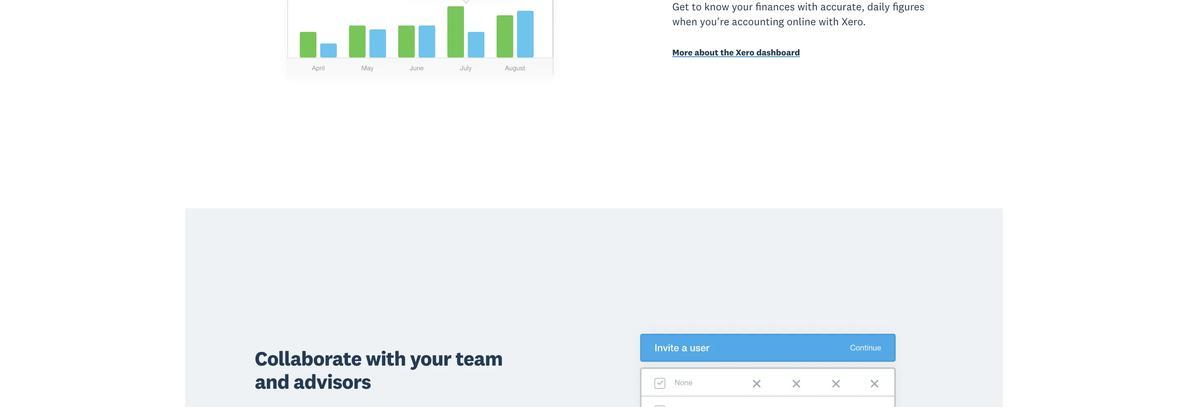 Task type: vqa. For each thing, say whether or not it's contained in the screenshot.
"with" to the middle
yes



Task type: locate. For each thing, give the bounding box(es) containing it.
1 vertical spatial your
[[410, 346, 452, 371]]

2 horizontal spatial with
[[819, 15, 839, 28]]

1 horizontal spatial with
[[798, 0, 818, 13]]

know
[[705, 0, 730, 13]]

0 vertical spatial with
[[798, 0, 818, 13]]

with inside collaborate with your team and advisors
[[366, 346, 406, 371]]

with
[[798, 0, 818, 13], [819, 15, 839, 28], [366, 346, 406, 371]]

when
[[673, 15, 698, 28]]

1 horizontal spatial your
[[732, 0, 753, 13]]

collaborate with your team and advisors
[[255, 346, 503, 395]]

daily
[[868, 0, 890, 13]]

xero's 'invite a user' screen shows ticks and 'x' marks for access rules, allowing you to control what users see and do. image
[[603, 243, 934, 407], [603, 243, 934, 407]]

1 vertical spatial with
[[819, 15, 839, 28]]

accurate,
[[821, 0, 865, 13]]

and
[[255, 369, 289, 395]]

2 vertical spatial with
[[366, 346, 406, 371]]

xero's online accounting dashboard shows a bar chart of monthly totals for cash coming in and out. image
[[255, 0, 586, 162], [255, 0, 586, 162]]

0 horizontal spatial with
[[366, 346, 406, 371]]

you're
[[700, 15, 730, 28]]

your
[[732, 0, 753, 13], [410, 346, 452, 371]]

0 horizontal spatial your
[[410, 346, 452, 371]]

accounting
[[732, 15, 785, 28]]

your inside get to know your finances with accurate, daily figures when you're accounting online with xero.
[[732, 0, 753, 13]]

figures
[[893, 0, 925, 13]]

to
[[692, 0, 702, 13]]

0 vertical spatial your
[[732, 0, 753, 13]]

the
[[721, 47, 734, 58]]



Task type: describe. For each thing, give the bounding box(es) containing it.
team
[[456, 346, 503, 371]]

online
[[787, 15, 816, 28]]

dashboard
[[757, 47, 800, 58]]

get to know your finances with accurate, daily figures when you're accounting online with xero.
[[673, 0, 925, 28]]

advisors
[[294, 369, 371, 395]]

collaborate
[[255, 346, 362, 371]]

about
[[695, 47, 719, 58]]

your inside collaborate with your team and advisors
[[410, 346, 452, 371]]

xero
[[736, 47, 755, 58]]

more about the xero dashboard link
[[673, 47, 934, 60]]

finances
[[756, 0, 795, 13]]

more
[[673, 47, 693, 58]]

get
[[673, 0, 689, 13]]

xero.
[[842, 15, 866, 28]]

more about the xero dashboard
[[673, 47, 800, 58]]



